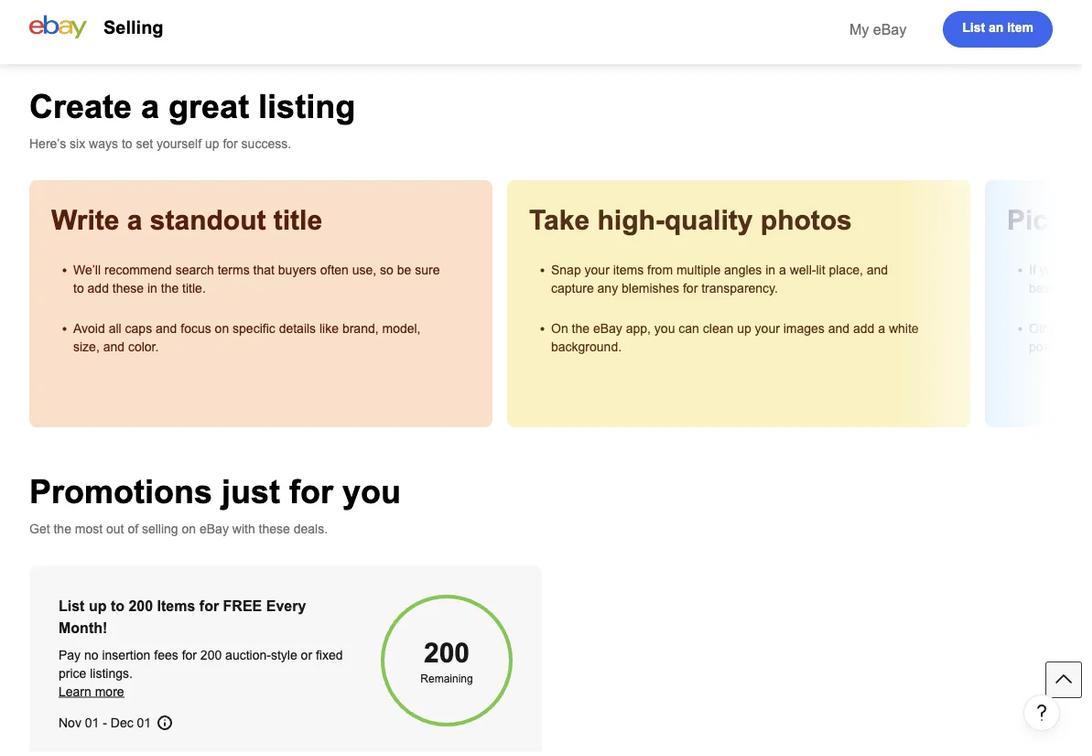 Task type: vqa. For each thing, say whether or not it's contained in the screenshot.
fees on the bottom left of page
yes



Task type: describe. For each thing, give the bounding box(es) containing it.
learn
[[59, 685, 91, 699]]

2 vertical spatial you
[[342, 473, 401, 510]]

snap
[[551, 263, 581, 277]]

great
[[169, 88, 249, 125]]

a for create
[[141, 88, 159, 125]]

for inside list up to 200 items for free every month!
[[199, 598, 219, 614]]

take high-quality photos
[[529, 205, 852, 236]]

learn more link
[[59, 685, 124, 699]]

list up to 200 items for free every month!
[[59, 598, 306, 636]]

style
[[271, 648, 297, 662]]

often
[[320, 263, 349, 277]]

background.
[[551, 340, 622, 354]]

here's six ways to set yourself up for success.
[[29, 136, 291, 151]]

with
[[232, 522, 255, 536]]

of
[[128, 522, 138, 536]]

more
[[95, 685, 124, 699]]

avoid
[[73, 321, 105, 336]]

pick a
[[1007, 205, 1082, 236]]

on inside "avoid all caps and focus on specific details like brand, model, size, and color."
[[215, 321, 229, 336]]

or
[[301, 648, 312, 662]]

in inside we'll recommend search terms that buyers often use, so be sure to add these in the title.
[[147, 281, 157, 295]]

most
[[75, 522, 103, 536]]

from
[[647, 263, 673, 277]]

six
[[70, 136, 85, 151]]

nov 01 - dec 01
[[59, 716, 151, 730]]

here's
[[29, 136, 66, 151]]

price
[[59, 667, 86, 681]]

avoid all caps and focus on specific details like brand, model, size, and color.
[[73, 321, 421, 354]]

you inside the 'on the ebay app, you can clean up your images and add a white background.'
[[655, 321, 675, 336]]

pay no insertion fees for 200 auction-style or fixed price listings. learn more
[[59, 648, 343, 699]]

multiple
[[677, 263, 721, 277]]

no
[[84, 648, 99, 662]]

so
[[380, 263, 394, 277]]

listing
[[258, 88, 355, 125]]

search
[[176, 263, 214, 277]]

capture
[[551, 281, 594, 295]]

lit
[[816, 263, 826, 277]]

and inside the 'on the ebay app, you can clean up your images and add a white background.'
[[828, 321, 850, 336]]

2 vertical spatial ebay
[[200, 522, 229, 536]]

a for write
[[127, 205, 142, 236]]

your inside the 'on the ebay app, you can clean up your images and add a white background.'
[[755, 321, 780, 336]]

200 remaining
[[421, 638, 473, 685]]

to inside list up to 200 items for free every month!
[[111, 598, 125, 614]]

ways
[[89, 136, 118, 151]]

remaining
[[421, 673, 473, 685]]

you inside if you wan
[[1040, 263, 1061, 277]]

add inside we'll recommend search terms that buyers often use, so be sure to add these in the title.
[[88, 281, 109, 295]]

white
[[889, 321, 919, 336]]

list for list up to 200 items for free every month!
[[59, 598, 85, 614]]

sure
[[415, 263, 440, 277]]

title
[[274, 205, 322, 236]]

1 horizontal spatial up
[[205, 136, 219, 151]]

selling
[[142, 522, 178, 536]]

-
[[103, 716, 107, 730]]

be
[[397, 263, 411, 277]]

every
[[266, 598, 306, 614]]

list an item
[[963, 21, 1034, 35]]

create a great listing
[[29, 88, 355, 125]]

in inside snap your items from multiple angles in a well-lit place, and capture any blemishes for transparency.
[[766, 263, 776, 277]]

place,
[[829, 263, 863, 277]]

the for promotions just for you
[[54, 522, 71, 536]]

and down all
[[103, 340, 125, 354]]

pay
[[59, 648, 81, 662]]

on
[[551, 321, 568, 336]]

use,
[[352, 263, 377, 277]]

like
[[320, 321, 339, 336]]

free
[[223, 598, 262, 614]]

we'll recommend search terms that buyers often use, so be sure to add these in the title.
[[73, 263, 440, 295]]

photos
[[761, 205, 852, 236]]

high-
[[597, 205, 665, 236]]

200 inside pay no insertion fees for 200 auction-style or fixed price listings. learn more
[[200, 648, 222, 662]]

the inside we'll recommend search terms that buyers often use, so be sure to add these in the title.
[[161, 281, 179, 295]]

auction-
[[225, 648, 271, 662]]

the for snap your items from multiple angles in a well-lit place, and capture any blemishes for transparency.
[[572, 321, 590, 336]]

title.
[[182, 281, 206, 295]]

for up deals.
[[289, 473, 333, 510]]

get the most out of selling on ebay with these deals.
[[29, 522, 328, 536]]

caps
[[125, 321, 152, 336]]

focus
[[181, 321, 211, 336]]

0 horizontal spatial on
[[182, 522, 196, 536]]

on the ebay app, you can clean up your images and add a white background.
[[551, 321, 919, 354]]

well-
[[790, 263, 816, 277]]

otherwise
[[1029, 321, 1082, 354]]

0 vertical spatial to
[[122, 136, 132, 151]]

snap your items from multiple angles in a well-lit place, and capture any blemishes for transparency.
[[551, 263, 888, 295]]

to inside we'll recommend search terms that buyers often use, so be sure to add these in the title.
[[73, 281, 84, 295]]



Task type: locate. For each thing, give the bounding box(es) containing it.
success.
[[241, 136, 291, 151]]

nov
[[59, 716, 81, 730]]

2 horizontal spatial the
[[572, 321, 590, 336]]

get
[[29, 522, 50, 536]]

on right the selling
[[182, 522, 196, 536]]

0 horizontal spatial add
[[88, 281, 109, 295]]

0 vertical spatial you
[[1040, 263, 1061, 277]]

these
[[112, 281, 144, 295], [259, 522, 290, 536]]

wan
[[1064, 263, 1082, 277]]

0 horizontal spatial you
[[342, 473, 401, 510]]

buyers
[[278, 263, 317, 277]]

in right angles
[[766, 263, 776, 277]]

items
[[613, 263, 644, 277]]

we'll
[[73, 263, 101, 277]]

a
[[141, 88, 159, 125], [127, 205, 142, 236], [1071, 205, 1082, 236], [779, 263, 786, 277], [878, 321, 885, 336]]

200 left items
[[129, 598, 153, 614]]

01 right the dec at the bottom left
[[137, 716, 151, 730]]

in
[[766, 263, 776, 277], [147, 281, 157, 295]]

a inside snap your items from multiple angles in a well-lit place, and capture any blemishes for transparency.
[[779, 263, 786, 277]]

write a standout title
[[51, 205, 322, 236]]

1 vertical spatial the
[[572, 321, 590, 336]]

your up any
[[585, 263, 610, 277]]

the right get
[[54, 522, 71, 536]]

0 vertical spatial add
[[88, 281, 109, 295]]

01 left -
[[85, 716, 99, 730]]

2 horizontal spatial ebay
[[873, 21, 907, 38]]

pick
[[1007, 205, 1064, 236]]

your
[[585, 263, 610, 277], [755, 321, 780, 336]]

up right clean
[[737, 321, 751, 336]]

size,
[[73, 340, 100, 354]]

all
[[109, 321, 121, 336]]

brand,
[[342, 321, 379, 336]]

0 horizontal spatial your
[[585, 263, 610, 277]]

200 inside 200 remaining
[[424, 638, 470, 669]]

quality
[[665, 205, 753, 236]]

and inside snap your items from multiple angles in a well-lit place, and capture any blemishes for transparency.
[[867, 263, 888, 277]]

a right write
[[127, 205, 142, 236]]

0 vertical spatial in
[[766, 263, 776, 277]]

1 vertical spatial on
[[182, 522, 196, 536]]

specific
[[233, 321, 275, 336]]

for inside pay no insertion fees for 200 auction-style or fixed price listings. learn more
[[182, 648, 197, 662]]

1 vertical spatial your
[[755, 321, 780, 336]]

yourself
[[157, 136, 201, 151]]

to left set
[[122, 136, 132, 151]]

1 horizontal spatial on
[[215, 321, 229, 336]]

1 horizontal spatial 01
[[137, 716, 151, 730]]

1 vertical spatial these
[[259, 522, 290, 536]]

items
[[157, 598, 195, 614]]

a left well-
[[779, 263, 786, 277]]

01
[[85, 716, 99, 730], [137, 716, 151, 730]]

a for pick
[[1071, 205, 1082, 236]]

any
[[598, 281, 618, 295]]

listings.
[[90, 667, 133, 681]]

0 horizontal spatial 200
[[129, 598, 153, 614]]

add down the "we'll"
[[88, 281, 109, 295]]

that
[[253, 263, 275, 277]]

1 vertical spatial in
[[147, 281, 157, 295]]

ebay
[[873, 21, 907, 38], [593, 321, 622, 336], [200, 522, 229, 536]]

up inside the 'on the ebay app, you can clean up your images and add a white background.'
[[737, 321, 751, 336]]

2 horizontal spatial 200
[[424, 638, 470, 669]]

1 01 from the left
[[85, 716, 99, 730]]

0 vertical spatial list
[[963, 21, 985, 35]]

0 horizontal spatial 01
[[85, 716, 99, 730]]

ebay inside the 'on the ebay app, you can clean up your images and add a white background.'
[[593, 321, 622, 336]]

0 vertical spatial ebay
[[873, 21, 907, 38]]

200
[[129, 598, 153, 614], [424, 638, 470, 669], [200, 648, 222, 662]]

app,
[[626, 321, 651, 336]]

for right fees
[[182, 648, 197, 662]]

1 horizontal spatial list
[[963, 21, 985, 35]]

for inside snap your items from multiple angles in a well-lit place, and capture any blemishes for transparency.
[[683, 281, 698, 295]]

0 horizontal spatial list
[[59, 598, 85, 614]]

200 left auction-
[[200, 648, 222, 662]]

for right items
[[199, 598, 219, 614]]

add
[[88, 281, 109, 295], [853, 321, 875, 336]]

terms
[[218, 263, 250, 277]]

1 vertical spatial ebay
[[593, 321, 622, 336]]

1 horizontal spatial you
[[655, 321, 675, 336]]

list left an
[[963, 21, 985, 35]]

model,
[[382, 321, 421, 336]]

1 horizontal spatial ebay
[[593, 321, 622, 336]]

the left title.
[[161, 281, 179, 295]]

1 horizontal spatial the
[[161, 281, 179, 295]]

transparency.
[[702, 281, 778, 295]]

your left "images"
[[755, 321, 780, 336]]

just
[[222, 473, 280, 510]]

the up the background.
[[572, 321, 590, 336]]

and right caps
[[156, 321, 177, 336]]

up inside list up to 200 items for free every month!
[[89, 598, 107, 614]]

2 horizontal spatial up
[[737, 321, 751, 336]]

the inside the 'on the ebay app, you can clean up your images and add a white background.'
[[572, 321, 590, 336]]

color.
[[128, 340, 159, 354]]

1 horizontal spatial in
[[766, 263, 776, 277]]

a right pick
[[1071, 205, 1082, 236]]

add inside the 'on the ebay app, you can clean up your images and add a white background.'
[[853, 321, 875, 336]]

create
[[29, 88, 132, 125]]

up up month! at the left bottom
[[89, 598, 107, 614]]

to down the "we'll"
[[73, 281, 84, 295]]

your inside snap your items from multiple angles in a well-lit place, and capture any blemishes for transparency.
[[585, 263, 610, 277]]

a inside the 'on the ebay app, you can clean up your images and add a white background.'
[[878, 321, 885, 336]]

0 vertical spatial your
[[585, 263, 610, 277]]

selling
[[103, 17, 164, 38]]

take
[[529, 205, 590, 236]]

list inside list up to 200 items for free every month!
[[59, 598, 85, 614]]

if
[[1029, 263, 1036, 277]]

2 vertical spatial up
[[89, 598, 107, 614]]

deals.
[[294, 522, 328, 536]]

month!
[[59, 620, 107, 636]]

to
[[122, 136, 132, 151], [73, 281, 84, 295], [111, 598, 125, 614]]

add left white at the right top
[[853, 321, 875, 336]]

fixed
[[316, 648, 343, 662]]

0 vertical spatial these
[[112, 281, 144, 295]]

1 vertical spatial add
[[853, 321, 875, 336]]

2 vertical spatial to
[[111, 598, 125, 614]]

in down recommend on the left of page
[[147, 281, 157, 295]]

my
[[850, 21, 869, 38]]

on right focus
[[215, 321, 229, 336]]

0 vertical spatial on
[[215, 321, 229, 336]]

2 01 from the left
[[137, 716, 151, 730]]

and right place,
[[867, 263, 888, 277]]

1 horizontal spatial your
[[755, 321, 780, 336]]

insertion
[[102, 648, 151, 662]]

an
[[989, 21, 1004, 35]]

1 horizontal spatial 200
[[200, 648, 222, 662]]

1 vertical spatial up
[[737, 321, 751, 336]]

list for list an item
[[963, 21, 985, 35]]

set
[[136, 136, 153, 151]]

if you wan
[[1029, 263, 1082, 295]]

these right with
[[259, 522, 290, 536]]

recommend
[[104, 263, 172, 277]]

the
[[161, 281, 179, 295], [572, 321, 590, 336], [54, 522, 71, 536]]

up
[[205, 136, 219, 151], [737, 321, 751, 336], [89, 598, 107, 614]]

1 vertical spatial list
[[59, 598, 85, 614]]

write
[[51, 205, 119, 236]]

for down multiple
[[683, 281, 698, 295]]

my ebay
[[850, 21, 907, 38]]

ebay left with
[[200, 522, 229, 536]]

1 horizontal spatial add
[[853, 321, 875, 336]]

list up month! at the left bottom
[[59, 598, 85, 614]]

a left white at the right top
[[878, 321, 885, 336]]

standout
[[150, 205, 266, 236]]

0 horizontal spatial the
[[54, 522, 71, 536]]

details
[[279, 321, 316, 336]]

1 vertical spatial to
[[73, 281, 84, 295]]

0 horizontal spatial ebay
[[200, 522, 229, 536]]

up right yourself at the top of page
[[205, 136, 219, 151]]

out
[[106, 522, 124, 536]]

200 inside list up to 200 items for free every month!
[[129, 598, 153, 614]]

list an item link
[[943, 11, 1053, 48]]

ebay up the background.
[[593, 321, 622, 336]]

0 vertical spatial the
[[161, 281, 179, 295]]

these inside we'll recommend search terms that buyers often use, so be sure to add these in the title.
[[112, 281, 144, 295]]

you
[[1040, 263, 1061, 277], [655, 321, 675, 336], [342, 473, 401, 510]]

a up set
[[141, 88, 159, 125]]

2 horizontal spatial you
[[1040, 263, 1061, 277]]

2 vertical spatial the
[[54, 522, 71, 536]]

images
[[784, 321, 825, 336]]

can
[[679, 321, 699, 336]]

my ebay link
[[850, 21, 907, 38]]

0 vertical spatial up
[[205, 136, 219, 151]]

to up insertion
[[111, 598, 125, 614]]

promotions just for you
[[29, 473, 401, 510]]

on
[[215, 321, 229, 336], [182, 522, 196, 536]]

and right "images"
[[828, 321, 850, 336]]

200 up remaining
[[424, 638, 470, 669]]

1 horizontal spatial these
[[259, 522, 290, 536]]

angles
[[724, 263, 762, 277]]

help, opens dialogs image
[[1033, 704, 1051, 722]]

0 horizontal spatial these
[[112, 281, 144, 295]]

1 vertical spatial you
[[655, 321, 675, 336]]

0 horizontal spatial in
[[147, 281, 157, 295]]

for left success.
[[223, 136, 238, 151]]

ebay right my
[[873, 21, 907, 38]]

these down recommend on the left of page
[[112, 281, 144, 295]]

blemishes
[[622, 281, 679, 295]]

dec
[[111, 716, 133, 730]]

0 horizontal spatial up
[[89, 598, 107, 614]]



